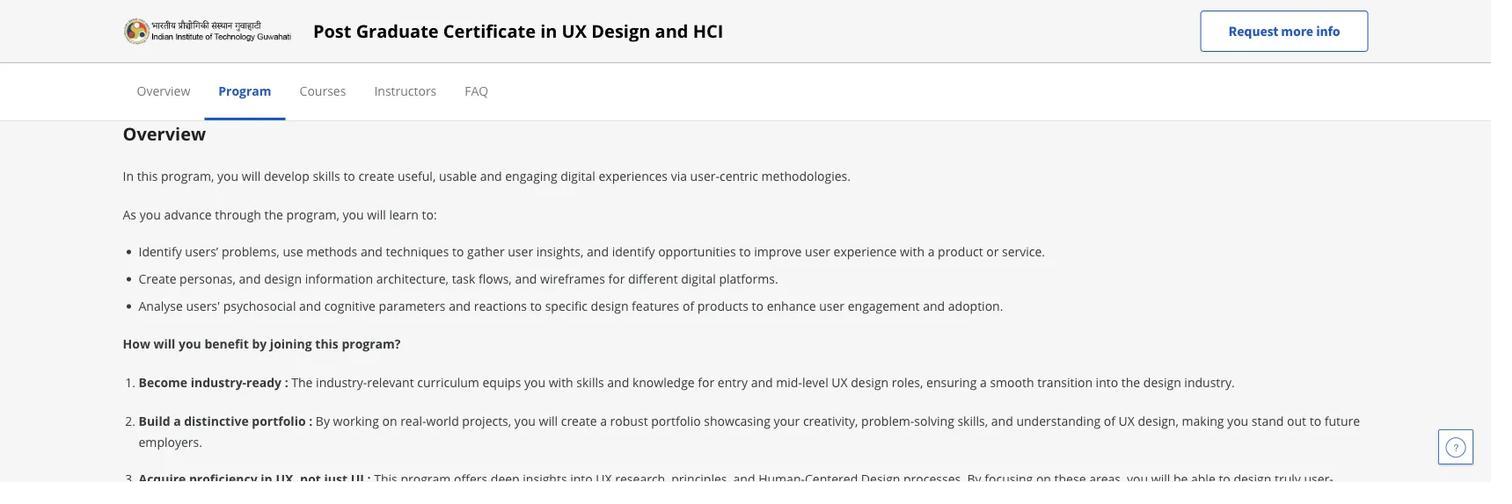 Task type: vqa. For each thing, say whether or not it's contained in the screenshot.
Adopt
yes



Task type: describe. For each thing, give the bounding box(es) containing it.
task
[[452, 271, 475, 288]]

and up robust
[[607, 374, 629, 391]]

users'
[[185, 244, 218, 260]]

and left identify
[[587, 244, 609, 260]]

users'
[[186, 298, 220, 315]]

faq
[[465, 82, 488, 99]]

wireframes
[[540, 271, 605, 288]]

level
[[802, 374, 828, 391]]

request more info button
[[1200, 11, 1368, 52]]

identify users' problems, use methods and techniques to gather user insights, and  identify opportunities to improve user experience with a product or service.
[[139, 244, 1045, 260]]

user down program description
[[725, 65, 754, 84]]

program?
[[342, 336, 401, 352]]

create for useful,
[[358, 168, 394, 184]]

1 vertical spatial ux
[[832, 374, 848, 391]]

smooth
[[990, 374, 1034, 391]]

psychosocial
[[223, 298, 296, 315]]

as
[[123, 206, 136, 223]]

methodologies.
[[761, 168, 851, 184]]

your
[[774, 413, 800, 430]]

1 vertical spatial :
[[309, 413, 312, 430]]

you up methods
[[343, 206, 364, 223]]

and left adoption
[[844, 65, 869, 84]]

by
[[316, 413, 330, 430]]

and left the adoption. on the bottom of page
[[923, 298, 945, 315]]

1 portfolio from the left
[[252, 413, 306, 430]]

skills inside 'list'
[[576, 374, 604, 391]]

1 vertical spatial this
[[315, 336, 339, 352]]

curriculum
[[417, 374, 479, 391]]

0 vertical spatial the
[[264, 206, 283, 223]]

analyse
[[139, 298, 183, 315]]

adopt
[[465, 65, 505, 84]]

build
[[139, 413, 170, 430]]

you right equips
[[524, 374, 545, 391]]

identify
[[612, 244, 655, 260]]

designers.
[[958, 65, 1026, 84]]

and left mid-
[[751, 374, 773, 391]]

2 industry- from the left
[[316, 374, 367, 391]]

design
[[591, 19, 650, 43]]

problem-
[[861, 413, 914, 430]]

engaging
[[505, 168, 557, 184]]

courses
[[300, 82, 346, 99]]

usability
[[509, 65, 563, 84]]

design inside list item
[[591, 298, 629, 315]]

user right gather at the bottom
[[508, 244, 533, 260]]

useful,
[[398, 168, 436, 184]]

a up employers.
[[173, 413, 181, 430]]

different
[[628, 271, 678, 288]]

and left hci
[[655, 19, 688, 43]]

and inside by working on real-world projects, you will create a robust portfolio showcasing your creativity, problem-solving skills, and understanding of ux design, making you stand out to future employers.
[[991, 413, 1013, 430]]

1 industry- from the left
[[191, 374, 246, 391]]

a inside list item
[[928, 244, 935, 260]]

engagement inside list item
[[848, 298, 920, 315]]

become
[[139, 374, 187, 391]]

learn
[[389, 206, 419, 223]]

overview link
[[137, 82, 190, 99]]

design,
[[1138, 413, 1179, 430]]

courses link
[[300, 82, 346, 99]]

1 vertical spatial program,
[[286, 206, 339, 223]]

real-
[[400, 413, 426, 430]]

the inside 'list'
[[1121, 374, 1140, 391]]

of inside by working on real-world projects, you will create a robust portfolio showcasing your creativity, problem-solving skills, and understanding of ux design, making you stand out to future employers.
[[1104, 413, 1115, 430]]

parameters
[[379, 298, 446, 315]]

usable
[[439, 168, 477, 184]]

ensuring
[[926, 374, 977, 391]]

create for a
[[561, 413, 597, 430]]

projects,
[[462, 413, 511, 430]]

products
[[697, 298, 749, 315]]

joining
[[270, 336, 312, 352]]

robust
[[610, 413, 648, 430]]

entry
[[718, 374, 748, 391]]

improve
[[754, 244, 802, 260]]

post graduate certificate in ux design and hci
[[313, 19, 723, 43]]

you left benefit
[[179, 336, 201, 352]]

advance
[[164, 206, 212, 223]]

0 vertical spatial :
[[285, 374, 288, 391]]

design left roles,
[[851, 374, 889, 391]]

in
[[540, 19, 557, 43]]

enhance
[[767, 298, 816, 315]]

distinctive
[[184, 413, 249, 430]]

creativity,
[[803, 413, 858, 430]]

program link
[[218, 82, 271, 99]]

to up platforms.
[[739, 244, 751, 260]]

features
[[632, 298, 679, 315]]

0 horizontal spatial ux
[[562, 19, 587, 43]]

description
[[734, 13, 853, 41]]

of inside list item
[[683, 298, 694, 315]]

the
[[291, 374, 313, 391]]

on
[[382, 413, 397, 430]]

hci
[[693, 19, 723, 43]]

opportunities
[[658, 244, 736, 260]]

how will you benefit by joining this program?
[[123, 336, 401, 352]]

create personas, and design information architecture, task flows, and wireframes for different digital platforms. list item
[[139, 270, 1368, 289]]

service.
[[1002, 244, 1045, 260]]

stand
[[1252, 413, 1284, 430]]

user right improve
[[805, 244, 830, 260]]

0 horizontal spatial digital
[[561, 168, 595, 184]]

build a distinctive portfolio :
[[139, 413, 312, 430]]

become industry-ready : the industry-relevant curriculum equips you with skills and knowledge for entry and mid-level ux design roles, ensuring a smooth transition into the design industry.
[[139, 374, 1235, 391]]

product
[[938, 244, 983, 260]]

will right how
[[153, 336, 175, 352]]

you up through
[[217, 168, 239, 184]]

in
[[123, 168, 134, 184]]

will inside by working on real-world projects, you will create a robust portfolio showcasing your creativity, problem-solving skills, and understanding of ux design, making you stand out to future employers.
[[539, 413, 558, 430]]

for right adoption
[[936, 65, 955, 84]]

a inside by working on real-world projects, you will create a robust portfolio showcasing your creativity, problem-solving skills, and understanding of ux design, making you stand out to future employers.
[[600, 413, 607, 430]]

cognitive
[[324, 298, 376, 315]]

showcasing
[[704, 413, 770, 430]]

you left stand
[[1227, 413, 1248, 430]]

and right "flows,"
[[515, 271, 537, 288]]

to inside by working on real-world projects, you will create a robust portfolio showcasing your creativity, problem-solving skills, and understanding of ux design, making you stand out to future employers.
[[1310, 413, 1321, 430]]

relevant
[[367, 374, 414, 391]]

will left learn
[[367, 206, 386, 223]]

portfolio inside by working on real-world projects, you will create a robust portfolio showcasing your creativity, problem-solving skills, and understanding of ux design, making you stand out to future employers.
[[651, 413, 701, 430]]

create
[[139, 271, 176, 288]]

faq link
[[465, 82, 488, 99]]

out
[[1287, 413, 1306, 430]]

methods
[[306, 244, 357, 260]]



Task type: locate. For each thing, give the bounding box(es) containing it.
engagement down experience
[[848, 298, 920, 315]]

1 horizontal spatial engagement
[[848, 298, 920, 315]]

0 vertical spatial this
[[137, 168, 158, 184]]

user inside 'analyse users' psychosocial and cognitive parameters and reactions to specific design features of products to enhance user engagement and adoption.' list item
[[819, 298, 845, 315]]

analyse users' psychosocial and cognitive parameters and reactions to specific design features of products to enhance user engagement and adoption. list item
[[139, 297, 1368, 316]]

overview down indian institute of technology - guwahati image at the left of page
[[137, 82, 190, 99]]

of
[[683, 298, 694, 315], [1104, 413, 1115, 430]]

ready
[[246, 374, 281, 391]]

instructors link
[[374, 82, 437, 99]]

via
[[671, 168, 687, 184]]

this right joining
[[315, 336, 339, 352]]

by
[[252, 336, 267, 352]]

0 vertical spatial overview
[[137, 82, 190, 99]]

a left robust
[[600, 413, 607, 430]]

0 horizontal spatial :
[[285, 374, 288, 391]]

will right projects,
[[539, 413, 558, 430]]

1 horizontal spatial portfolio
[[651, 413, 701, 430]]

and right skills,
[[991, 413, 1013, 430]]

portfolio down ready
[[252, 413, 306, 430]]

and down create personas, and design information architecture, task flows, and wireframes for different digital platforms.
[[449, 298, 471, 315]]

design inside list item
[[264, 271, 302, 288]]

enhanced
[[657, 65, 722, 84]]

user right enhance
[[819, 298, 845, 315]]

digital right engaging on the top of the page
[[561, 168, 595, 184]]

program description
[[638, 13, 853, 41]]

1 horizontal spatial of
[[1104, 413, 1115, 430]]

identify users' problems, use methods and techniques to gather user insights, and  identify opportunities to improve user experience with a product or service. list item
[[139, 243, 1368, 261]]

0 horizontal spatial skills
[[313, 168, 340, 184]]

1 horizontal spatial program,
[[286, 206, 339, 223]]

list containing identify users' problems, use methods and techniques to gather user insights, and  identify opportunities to improve user experience with a product or service.
[[130, 243, 1368, 316]]

a
[[928, 244, 935, 260], [980, 374, 987, 391], [173, 413, 181, 430], [600, 413, 607, 430]]

0 horizontal spatial engagement
[[758, 65, 840, 84]]

0 vertical spatial list
[[130, 243, 1368, 316]]

1 vertical spatial skills
[[576, 374, 604, 391]]

1 vertical spatial with
[[549, 374, 573, 391]]

portfolio down become industry-ready : the industry-relevant curriculum equips you with skills and knowledge for entry and mid-level ux design roles, ensuring a smooth transition into the design industry. at the bottom of the page
[[651, 413, 701, 430]]

1 vertical spatial the
[[1121, 374, 1140, 391]]

program inside certificate menu element
[[218, 82, 271, 99]]

more
[[1281, 22, 1313, 40]]

0 vertical spatial program
[[638, 13, 729, 41]]

0 horizontal spatial program,
[[161, 168, 214, 184]]

graduate
[[356, 19, 439, 43]]

ux inside by working on real-world projects, you will create a robust portfolio showcasing your creativity, problem-solving skills, and understanding of ux design, making you stand out to future employers.
[[1119, 413, 1135, 430]]

skills
[[313, 168, 340, 184], [576, 374, 604, 391]]

with right experience
[[900, 244, 925, 260]]

adoption
[[873, 65, 932, 84]]

create inside by working on real-world projects, you will create a robust portfolio showcasing your creativity, problem-solving skills, and understanding of ux design, making you stand out to future employers.
[[561, 413, 597, 430]]

for
[[634, 65, 653, 84], [936, 65, 955, 84], [608, 271, 625, 288], [698, 374, 714, 391]]

0 horizontal spatial program
[[218, 82, 271, 99]]

ux right level
[[832, 374, 848, 391]]

and right usable
[[480, 168, 502, 184]]

1 vertical spatial overview
[[123, 121, 206, 146]]

gather
[[467, 244, 505, 260]]

overview down overview link
[[123, 121, 206, 146]]

2 vertical spatial ux
[[1119, 413, 1135, 430]]

help center image
[[1445, 437, 1466, 458]]

request
[[1229, 22, 1278, 40]]

with inside list item
[[900, 244, 925, 260]]

to
[[343, 168, 355, 184], [452, 244, 464, 260], [739, 244, 751, 260], [530, 298, 542, 315], [752, 298, 764, 315], [1310, 413, 1321, 430]]

0 vertical spatial program,
[[161, 168, 214, 184]]

program up enhanced
[[638, 13, 729, 41]]

benefit
[[204, 336, 249, 352]]

:
[[285, 374, 288, 391], [309, 413, 312, 430]]

0 vertical spatial digital
[[561, 168, 595, 184]]

1 horizontal spatial skills
[[576, 374, 604, 391]]

identify
[[139, 244, 182, 260]]

list
[[130, 243, 1368, 316], [130, 372, 1368, 483]]

equips
[[483, 374, 521, 391]]

digital inside list item
[[681, 271, 716, 288]]

you right projects,
[[514, 413, 536, 430]]

0 vertical spatial create
[[358, 168, 394, 184]]

for inside list item
[[608, 271, 625, 288]]

to down create personas, and design information architecture, task flows, and wireframes for different digital platforms. list item
[[752, 298, 764, 315]]

to up create personas, and design information architecture, task flows, and wireframes for different digital platforms.
[[452, 244, 464, 260]]

create personas, and design information architecture, task flows, and wireframes for different digital platforms.
[[139, 271, 778, 288]]

ux left design,
[[1119, 413, 1135, 430]]

1 horizontal spatial digital
[[681, 271, 716, 288]]

specific
[[545, 298, 588, 315]]

0 horizontal spatial with
[[549, 374, 573, 391]]

centric
[[720, 168, 758, 184]]

and down problems,
[[239, 271, 261, 288]]

a left product in the right bottom of the page
[[928, 244, 935, 260]]

1 horizontal spatial program
[[638, 13, 729, 41]]

working
[[333, 413, 379, 430]]

0 horizontal spatial create
[[358, 168, 394, 184]]

in this program, you will develop skills to create useful, usable and engaging digital experiences via user-centric methodologies.
[[123, 168, 851, 184]]

solving
[[914, 413, 954, 430]]

understanding
[[1016, 413, 1101, 430]]

design up design,
[[1143, 374, 1181, 391]]

overview
[[137, 82, 190, 99], [123, 121, 206, 146]]

create
[[358, 168, 394, 184], [561, 413, 597, 430]]

user
[[725, 65, 754, 84], [508, 244, 533, 260], [805, 244, 830, 260], [819, 298, 845, 315]]

techniques
[[386, 244, 449, 260]]

program for program link
[[218, 82, 271, 99]]

0 vertical spatial ux
[[562, 19, 587, 43]]

insights,
[[536, 244, 584, 260]]

1 horizontal spatial create
[[561, 413, 597, 430]]

knowledge
[[632, 374, 695, 391]]

0 horizontal spatial industry-
[[191, 374, 246, 391]]

with right equips
[[549, 374, 573, 391]]

0 vertical spatial with
[[900, 244, 925, 260]]

design
[[264, 271, 302, 288], [591, 298, 629, 315], [851, 374, 889, 391], [1143, 374, 1181, 391]]

1 vertical spatial create
[[561, 413, 597, 430]]

design right specific
[[591, 298, 629, 315]]

1 list from the top
[[130, 243, 1368, 316]]

design down use
[[264, 271, 302, 288]]

industry- right the
[[316, 374, 367, 391]]

overview inside certificate menu element
[[137, 82, 190, 99]]

indian institute of technology - guwahati image
[[123, 17, 292, 45]]

2 horizontal spatial ux
[[1119, 413, 1135, 430]]

this
[[137, 168, 158, 184], [315, 336, 339, 352]]

engagement down description
[[758, 65, 840, 84]]

1 vertical spatial digital
[[681, 271, 716, 288]]

0 horizontal spatial this
[[137, 168, 158, 184]]

and right methods
[[361, 244, 383, 260]]

0 vertical spatial skills
[[313, 168, 340, 184]]

the right through
[[264, 206, 283, 223]]

making
[[1182, 413, 1224, 430]]

0 vertical spatial engagement
[[758, 65, 840, 84]]

1 vertical spatial engagement
[[848, 298, 920, 315]]

: left by
[[309, 413, 312, 430]]

certificate
[[443, 19, 536, 43]]

architecture,
[[376, 271, 449, 288]]

create left robust
[[561, 413, 597, 430]]

ux right 'in'
[[562, 19, 587, 43]]

skills right develop
[[313, 168, 340, 184]]

problems,
[[222, 244, 280, 260]]

platforms.
[[719, 271, 778, 288]]

experiences
[[599, 168, 668, 184]]

of right the features
[[683, 298, 694, 315]]

: left the
[[285, 374, 288, 391]]

0 horizontal spatial of
[[683, 298, 694, 315]]

to right "out"
[[1310, 413, 1321, 430]]

of down into
[[1104, 413, 1115, 430]]

create left useful, at top left
[[358, 168, 394, 184]]

1 vertical spatial program
[[218, 82, 271, 99]]

into
[[1096, 374, 1118, 391]]

through
[[215, 206, 261, 223]]

personas,
[[180, 271, 236, 288]]

for left entry
[[698, 374, 714, 391]]

skills left knowledge
[[576, 374, 604, 391]]

analyse users' psychosocial and cognitive parameters and reactions to specific design features of products to enhance user engagement and adoption.
[[139, 298, 1003, 315]]

world
[[426, 413, 459, 430]]

you
[[217, 168, 239, 184], [140, 206, 161, 223], [343, 206, 364, 223], [179, 336, 201, 352], [524, 374, 545, 391], [514, 413, 536, 430], [1227, 413, 1248, 430]]

engagement
[[758, 65, 840, 84], [848, 298, 920, 315]]

user-
[[690, 168, 720, 184]]

certificate menu element
[[123, 63, 1368, 121]]

2 list from the top
[[130, 372, 1368, 483]]

0 horizontal spatial portfolio
[[252, 413, 306, 430]]

employers.
[[139, 434, 202, 451]]

or
[[986, 244, 999, 260]]

post
[[313, 19, 351, 43]]

for right the principles
[[634, 65, 653, 84]]

program, up methods
[[286, 206, 339, 223]]

2 portfolio from the left
[[651, 413, 701, 430]]

future
[[1325, 413, 1360, 430]]

0 horizontal spatial the
[[264, 206, 283, 223]]

program for program description
[[638, 13, 729, 41]]

digital down opportunities
[[681, 271, 716, 288]]

info
[[1316, 22, 1340, 40]]

1 horizontal spatial ux
[[832, 374, 848, 391]]

by working on real-world projects, you will create a robust portfolio showcasing your creativity, problem-solving skills, and understanding of ux design, making you stand out to future employers.
[[139, 413, 1360, 451]]

program down indian institute of technology - guwahati image at the left of page
[[218, 82, 271, 99]]

1 horizontal spatial the
[[1121, 374, 1140, 391]]

request more info
[[1229, 22, 1340, 40]]

1 horizontal spatial :
[[309, 413, 312, 430]]

portfolio
[[252, 413, 306, 430], [651, 413, 701, 430]]

the right into
[[1121, 374, 1140, 391]]

to left specific
[[530, 298, 542, 315]]

you right as at the top left of the page
[[140, 206, 161, 223]]

how
[[123, 336, 150, 352]]

the
[[264, 206, 283, 223], [1121, 374, 1140, 391]]

1 vertical spatial list
[[130, 372, 1368, 483]]

industry.
[[1184, 374, 1235, 391]]

and down information
[[299, 298, 321, 315]]

1 horizontal spatial industry-
[[316, 374, 367, 391]]

industry- up distinctive
[[191, 374, 246, 391]]

program, up advance
[[161, 168, 214, 184]]

will left develop
[[242, 168, 261, 184]]

list containing become industry-ready :
[[130, 372, 1368, 483]]

transition
[[1037, 374, 1093, 391]]

skills,
[[957, 413, 988, 430]]

instructors
[[374, 82, 437, 99]]

0 vertical spatial of
[[683, 298, 694, 315]]

roles,
[[892, 374, 923, 391]]

1 vertical spatial of
[[1104, 413, 1115, 430]]

this right in
[[137, 168, 158, 184]]

for down identify
[[608, 271, 625, 288]]

a left smooth
[[980, 374, 987, 391]]

to right develop
[[343, 168, 355, 184]]

1 horizontal spatial this
[[315, 336, 339, 352]]

1 horizontal spatial with
[[900, 244, 925, 260]]



